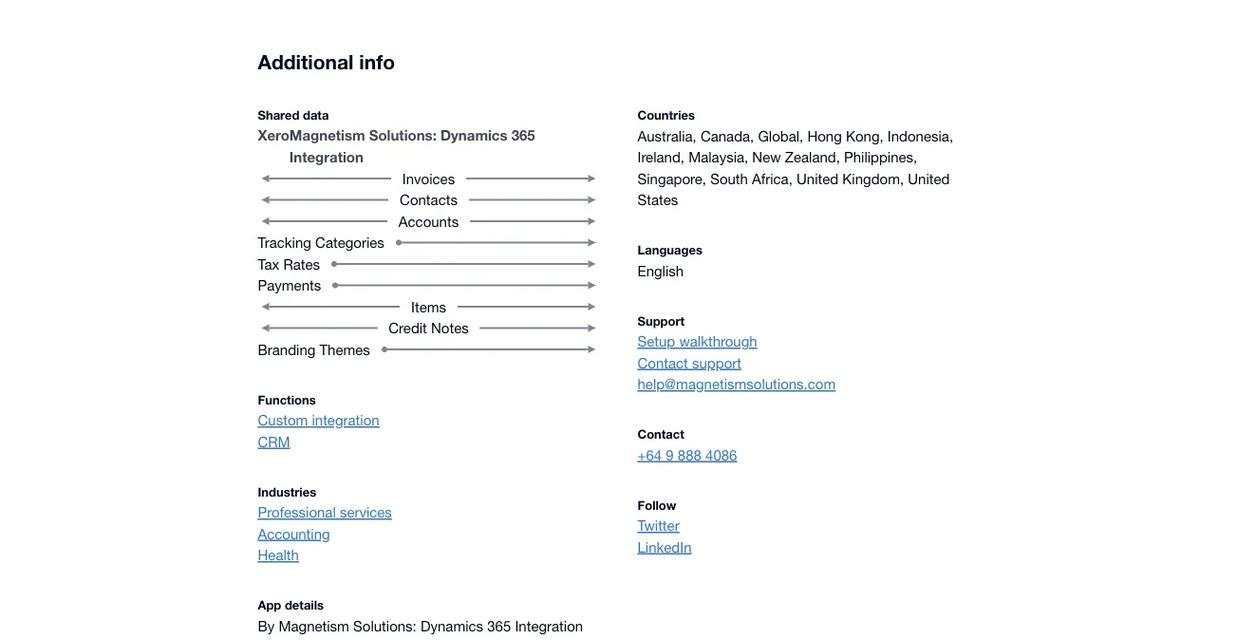 Task type: locate. For each thing, give the bounding box(es) containing it.
details
[[285, 598, 324, 613]]

kong,
[[846, 127, 884, 144]]

0 vertical spatial contact
[[638, 354, 688, 371]]

new
[[752, 149, 781, 165]]

1 horizontal spatial united
[[908, 170, 950, 187]]

0 vertical spatial solutions:
[[369, 127, 437, 144]]

branding themes
[[258, 341, 370, 358]]

4086
[[706, 446, 737, 463]]

walkthrough
[[679, 333, 758, 350]]

contact up "9"
[[638, 427, 685, 442]]

contact inside contact +64 9 888 4086
[[638, 427, 685, 442]]

countries
[[638, 108, 695, 123]]

xero magnetism solutions: dynamics 365 integration
[[258, 127, 535, 165]]

malaysia,
[[689, 149, 749, 165]]

global,
[[758, 127, 804, 144]]

credit
[[389, 320, 427, 336]]

rates
[[283, 256, 320, 272]]

crm link
[[258, 431, 600, 452]]

+64
[[638, 446, 662, 463]]

1 vertical spatial magnetism
[[279, 617, 349, 634]]

xero
[[258, 127, 290, 144]]

magnetism down details
[[279, 617, 349, 634]]

solutions: up the invoices
[[369, 127, 437, 144]]

support
[[692, 354, 742, 371]]

indonesia,
[[888, 127, 954, 144]]

1 contact from the top
[[638, 354, 688, 371]]

accounts
[[399, 213, 459, 229]]

professional
[[258, 504, 336, 521]]

0 vertical spatial dynamics
[[441, 127, 508, 144]]

by
[[258, 617, 275, 634]]

0 vertical spatial integration
[[290, 148, 364, 165]]

professional services link
[[258, 502, 600, 523]]

contact +64 9 888 4086
[[638, 427, 737, 463]]

1 vertical spatial dynamics
[[421, 617, 483, 634]]

1 horizontal spatial integration
[[515, 617, 583, 634]]

shared data
[[258, 108, 329, 123]]

support setup walkthrough contact support help@magnetismsolutions.com
[[638, 314, 836, 392]]

2 contact from the top
[[638, 427, 685, 442]]

kingdom,
[[843, 170, 904, 187]]

integration inside app details by magnetism solutions: dynamics 365 integration
[[515, 617, 583, 634]]

contact down setup
[[638, 354, 688, 371]]

dynamics
[[441, 127, 508, 144], [421, 617, 483, 634]]

united down indonesia,
[[908, 170, 950, 187]]

0 vertical spatial 365
[[512, 127, 535, 144]]

1 vertical spatial contact
[[638, 427, 685, 442]]

states
[[638, 192, 678, 208]]

custom
[[258, 412, 308, 428]]

dynamics inside app details by magnetism solutions: dynamics 365 integration
[[421, 617, 483, 634]]

twitter link
[[638, 515, 980, 536]]

support
[[638, 314, 685, 328]]

9
[[666, 446, 674, 463]]

365 inside app details by magnetism solutions: dynamics 365 integration
[[487, 617, 511, 634]]

integration
[[290, 148, 364, 165], [515, 617, 583, 634]]

accounting
[[258, 525, 330, 542]]

solutions:
[[369, 127, 437, 144], [353, 617, 417, 634]]

1 vertical spatial integration
[[515, 617, 583, 634]]

dynamics down health link
[[421, 617, 483, 634]]

setup
[[638, 333, 675, 350]]

health link
[[258, 544, 600, 566]]

united
[[797, 170, 839, 187], [908, 170, 950, 187]]

1 vertical spatial 365
[[487, 617, 511, 634]]

setup walkthrough link
[[638, 331, 980, 352]]

0 horizontal spatial united
[[797, 170, 839, 187]]

contact
[[638, 354, 688, 371], [638, 427, 685, 442]]

philippines,
[[844, 149, 918, 165]]

tracking
[[258, 234, 311, 251]]

1 vertical spatial solutions:
[[353, 617, 417, 634]]

credit notes
[[389, 320, 469, 336]]

0 vertical spatial magnetism
[[290, 127, 365, 144]]

crm
[[258, 433, 290, 450]]

dynamics inside xero magnetism solutions: dynamics 365 integration
[[441, 127, 508, 144]]

magnetism
[[290, 127, 365, 144], [279, 617, 349, 634]]

contact inside support setup walkthrough contact support help@magnetismsolutions.com
[[638, 354, 688, 371]]

items
[[411, 298, 446, 315]]

solutions: down health link
[[353, 617, 417, 634]]

solutions: inside app details by magnetism solutions: dynamics 365 integration
[[353, 617, 417, 634]]

united down zealand,
[[797, 170, 839, 187]]

notes
[[431, 320, 469, 336]]

invoices
[[403, 170, 455, 187]]

0 horizontal spatial integration
[[290, 148, 364, 165]]

follow
[[638, 498, 677, 513]]

solutions: inside xero magnetism solutions: dynamics 365 integration
[[369, 127, 437, 144]]

dynamics up the invoices
[[441, 127, 508, 144]]

magnetism down "data"
[[290, 127, 365, 144]]

365
[[512, 127, 535, 144], [487, 617, 511, 634]]



Task type: vqa. For each thing, say whether or not it's contained in the screenshot.
FROM inside 'MMC Convert is a data migration com pany specialists in converting data from almost any accounting software to Xero.'
no



Task type: describe. For each thing, give the bounding box(es) containing it.
help@magnetismsolutions.com
[[638, 376, 836, 392]]

linkedin
[[638, 539, 692, 555]]

tax
[[258, 256, 279, 272]]

australia,
[[638, 127, 697, 144]]

tracking categories
[[258, 234, 384, 251]]

contact support link
[[638, 352, 980, 373]]

canada,
[[701, 127, 754, 144]]

magnetism inside xero magnetism solutions: dynamics 365 integration
[[290, 127, 365, 144]]

languages english
[[638, 243, 703, 279]]

help@magnetismsolutions.com link
[[638, 373, 980, 395]]

+64 9 888 4086 link
[[638, 444, 980, 465]]

themes
[[320, 341, 370, 358]]

payments
[[258, 277, 321, 294]]

functions
[[258, 392, 316, 407]]

additional
[[258, 50, 354, 74]]

languages
[[638, 243, 703, 258]]

tax rates
[[258, 256, 320, 272]]

ireland,
[[638, 149, 685, 165]]

888
[[678, 446, 702, 463]]

integration inside xero magnetism solutions: dynamics 365 integration
[[290, 148, 364, 165]]

contacts
[[400, 192, 458, 208]]

south
[[711, 170, 748, 187]]

accounting link
[[258, 523, 600, 544]]

industries professional services accounting health
[[258, 484, 392, 563]]

shared
[[258, 108, 299, 123]]

magnetism inside app details by magnetism solutions: dynamics 365 integration
[[279, 617, 349, 634]]

english
[[638, 262, 684, 279]]

365 inside xero magnetism solutions: dynamics 365 integration
[[512, 127, 535, 144]]

services
[[340, 504, 392, 521]]

countries australia, canada, global, hong kong, indonesia, ireland, malaysia, new zealand, philippines, singapore, south africa, united kingdom, united states
[[638, 108, 954, 208]]

hong
[[808, 127, 842, 144]]

africa,
[[752, 170, 793, 187]]

2 united from the left
[[908, 170, 950, 187]]

additional info
[[258, 50, 395, 74]]

zealand,
[[785, 149, 840, 165]]

singapore,
[[638, 170, 707, 187]]

data
[[303, 108, 329, 123]]

linkedin link
[[638, 536, 980, 558]]

industries
[[258, 484, 316, 499]]

integration
[[312, 412, 379, 428]]

categories
[[315, 234, 384, 251]]

follow twitter linkedin
[[638, 498, 692, 555]]

health
[[258, 547, 299, 563]]

functions custom integration crm
[[258, 392, 379, 450]]

branding
[[258, 341, 316, 358]]

info
[[359, 50, 395, 74]]

1 united from the left
[[797, 170, 839, 187]]

app details by magnetism solutions: dynamics 365 integration
[[258, 598, 583, 634]]

custom integration link
[[258, 409, 600, 431]]

twitter
[[638, 517, 680, 534]]

app
[[258, 598, 281, 613]]



